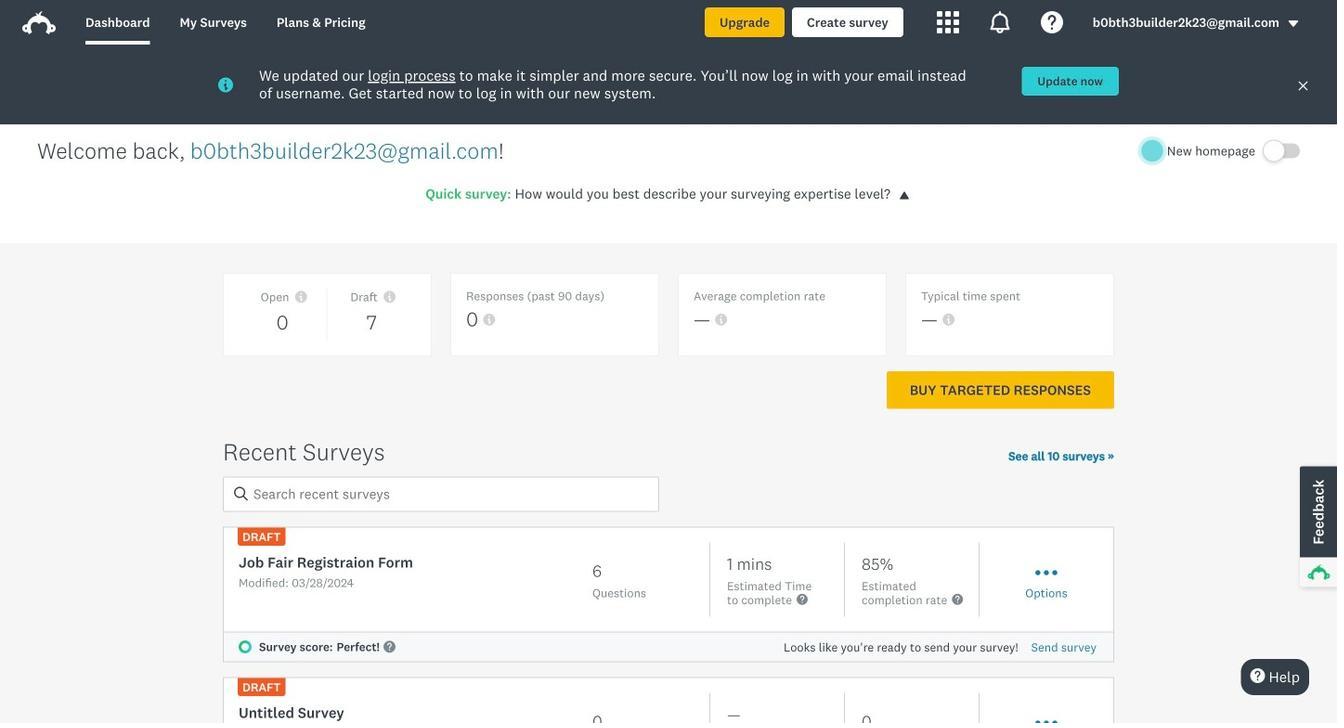 Task type: locate. For each thing, give the bounding box(es) containing it.
x image
[[1298, 80, 1310, 92]]

products icon image
[[937, 11, 960, 33], [989, 11, 1012, 33]]

0 horizontal spatial products icon image
[[937, 11, 960, 33]]

None field
[[223, 477, 660, 512]]

help icon image
[[1041, 11, 1064, 33]]

surveymonkey logo image
[[22, 11, 56, 34]]

1 horizontal spatial products icon image
[[989, 11, 1012, 33]]

1 products icon image from the left
[[937, 11, 960, 33]]



Task type: vqa. For each thing, say whether or not it's contained in the screenshot.
SURVEYMONKEY LOGO
yes



Task type: describe. For each thing, give the bounding box(es) containing it.
2 products icon image from the left
[[989, 11, 1012, 33]]

Search recent surveys text field
[[223, 477, 660, 512]]

dropdown arrow image
[[1288, 17, 1301, 30]]



